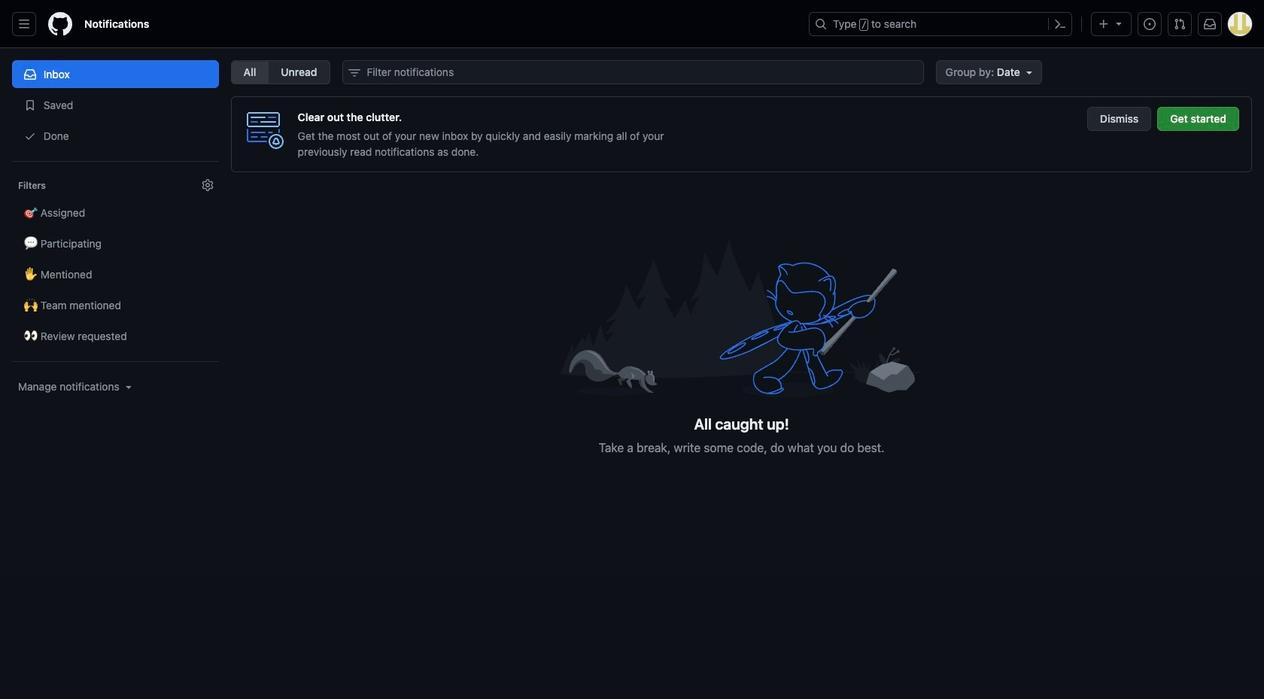 Task type: locate. For each thing, give the bounding box(es) containing it.
1 horizontal spatial triangle down image
[[1113, 17, 1125, 29]]

triangle down image
[[122, 381, 134, 393]]

git pull request image
[[1174, 18, 1186, 30]]

inbox zero image
[[561, 233, 922, 403]]

plus image
[[1098, 18, 1110, 30]]

command palette image
[[1054, 18, 1066, 30]]

triangle down image
[[1113, 17, 1125, 29], [1023, 66, 1035, 78]]

filter image
[[348, 67, 360, 79]]

notifications element
[[12, 48, 219, 518]]

0 vertical spatial triangle down image
[[1113, 17, 1125, 29]]

homepage image
[[48, 12, 72, 36]]

None search field
[[342, 60, 924, 84]]

notifications image
[[1204, 18, 1216, 30]]

1 vertical spatial triangle down image
[[1023, 66, 1035, 78]]



Task type: vqa. For each thing, say whether or not it's contained in the screenshot.
signed
no



Task type: describe. For each thing, give the bounding box(es) containing it.
inbox image
[[24, 68, 36, 81]]

customize filters image
[[201, 179, 213, 191]]

bookmark image
[[24, 99, 36, 111]]

check image
[[24, 130, 36, 142]]

issue opened image
[[1144, 18, 1156, 30]]

Filter notifications text field
[[342, 60, 924, 84]]

0 horizontal spatial triangle down image
[[1023, 66, 1035, 78]]



